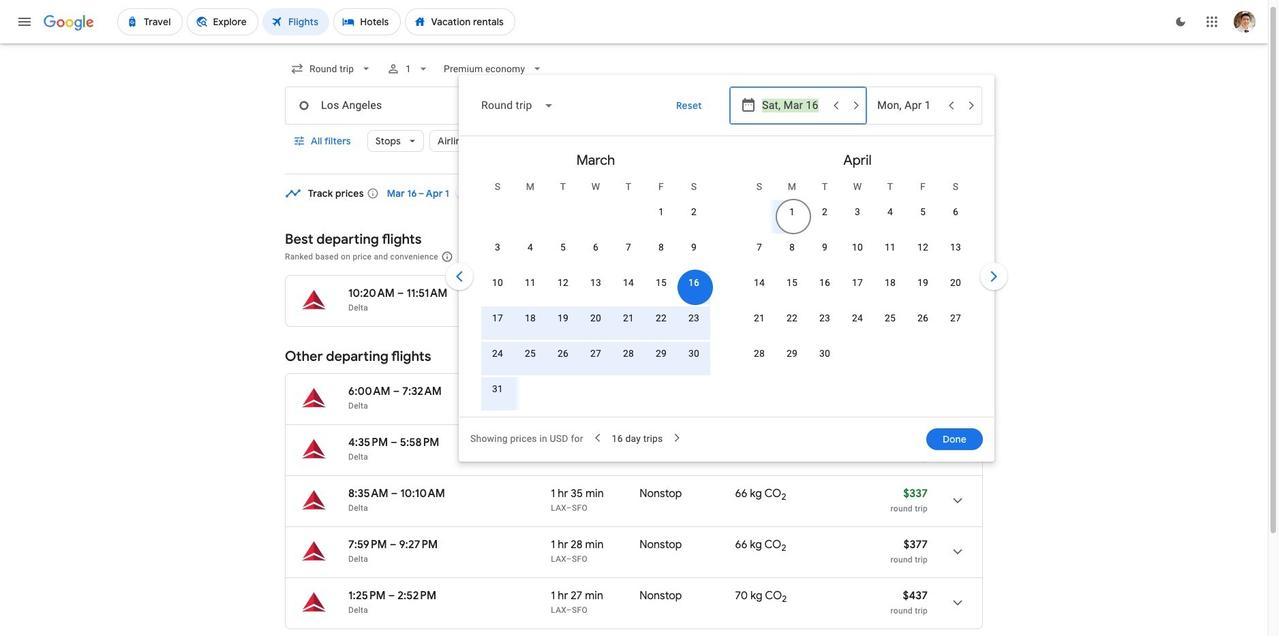 Task type: locate. For each thing, give the bounding box(es) containing it.
wed, mar 13 element
[[590, 276, 601, 290]]

sat, mar 23 element
[[688, 312, 699, 325]]

thu, mar 14 element
[[623, 276, 634, 290]]

total duration 1 hr 31 min. element
[[551, 287, 640, 303]]

row down the sun, mar 24 element
[[481, 376, 514, 415]]

row down mon, apr 22 element
[[743, 341, 841, 380]]

total duration 1 hr 27 min. element
[[551, 590, 640, 605]]

tue, mar 19 element
[[558, 312, 569, 325]]

327 US dollars text field
[[904, 436, 928, 450]]

main content
[[285, 176, 983, 637]]

2 nonstop flight. element from the top
[[640, 436, 682, 452]]

tue, apr 9 element
[[822, 241, 828, 254]]

sat, mar 30 element
[[688, 347, 699, 361]]

fri, mar 1 element
[[658, 205, 664, 219]]

fri, mar 8 element
[[658, 241, 664, 254]]

sun, mar 24 element
[[492, 347, 503, 361]]

sat, apr 13 element
[[950, 241, 961, 254]]

mon, mar 18 element
[[525, 312, 536, 325]]

3 nonstop flight. element from the top
[[640, 487, 682, 503]]

nonstop flight. element for total duration 1 hr 27 min. element
[[640, 590, 682, 605]]

wed, apr 10 element
[[852, 241, 863, 254]]

sun, mar 3 element
[[495, 241, 500, 254]]

nonstop flight. element for total duration 1 hr 31 min. element
[[640, 287, 682, 303]]

thu, mar 7 element
[[626, 241, 631, 254]]

fri, apr 12 element
[[917, 241, 928, 254]]

None text field
[[285, 87, 499, 125]]

leaves los angeles international airport at 10:20 am on saturday, march 16 and arrives at san francisco international airport at 11:51 am on saturday, march 16. element
[[348, 287, 448, 301]]

nonstop flight. element for total duration 1 hr 35 min. element
[[640, 487, 682, 503]]

row up wed, mar 20 element in the left of the page
[[481, 270, 710, 309]]

wed, mar 27 element
[[590, 347, 601, 361]]

327 US dollars text field
[[904, 287, 928, 301]]

row up wed, apr 24 element
[[743, 270, 972, 309]]

Arrival time: 9:27 PM. text field
[[399, 538, 438, 552]]

tue, apr 2 element
[[822, 205, 828, 219]]

thu, apr 18 element
[[885, 276, 896, 290]]

None field
[[285, 57, 379, 81], [439, 57, 550, 81], [470, 89, 565, 122], [285, 57, 379, 81], [439, 57, 550, 81], [470, 89, 565, 122]]

None search field
[[285, 52, 1010, 462]]

sat, mar 9 element
[[691, 241, 697, 254]]

Departure time: 7:59 PM. text field
[[348, 538, 387, 552]]

flight details. leaves los angeles international airport at 1:25 pm on saturday, march 16 and arrives at san francisco international airport at 2:52 pm on saturday, march 16. image
[[941, 587, 974, 620]]

mon, apr 29 element
[[787, 347, 798, 361]]

flight details. leaves los angeles international airport at 7:59 pm on saturday, march 16 and arrives at san francisco international airport at 9:27 pm on saturday, march 16. image
[[941, 536, 974, 568]]

nonstop flight. element
[[640, 287, 682, 303], [640, 436, 682, 452], [640, 487, 682, 503], [640, 538, 682, 554], [640, 590, 682, 605]]

sun, apr 14 element
[[754, 276, 765, 290]]

wed, apr 17 element
[[852, 276, 863, 290]]

flight details. leaves los angeles international airport at 8:35 am on saturday, march 16 and arrives at san francisco international airport at 10:10 am on saturday, march 16. image
[[941, 485, 974, 517]]

Departure text field
[[762, 87, 825, 124], [762, 87, 825, 124]]

thu, apr 11 element
[[885, 241, 896, 254]]

learn more about ranking image
[[441, 251, 453, 263]]

Return text field
[[877, 87, 940, 124], [877, 87, 940, 124]]

mon, mar 25 element
[[525, 347, 536, 361]]

Departure time: 4:35 PM. text field
[[348, 436, 388, 450]]

leaves los angeles international airport at 6:00 am on saturday, march 16 and arrives at san francisco international airport at 7:32 am on saturday, march 16. element
[[348, 385, 442, 399]]

sat, mar 2 element
[[691, 205, 697, 219]]

1 nonstop flight. element from the top
[[640, 287, 682, 303]]

row
[[645, 194, 710, 238], [776, 194, 972, 238], [481, 234, 710, 273], [743, 234, 972, 273], [481, 270, 710, 309], [743, 270, 972, 309], [481, 305, 710, 344], [743, 305, 972, 344], [481, 341, 710, 380], [743, 341, 841, 380], [481, 376, 514, 415]]

row up "wed, mar 13" element
[[481, 234, 710, 273]]

leaves los angeles international airport at 7:59 pm on saturday, march 16 and arrives at san francisco international airport at 9:27 pm on saturday, march 16. element
[[348, 538, 438, 552]]

mon, apr 22 element
[[787, 312, 798, 325]]

tue, mar 5 element
[[560, 241, 566, 254]]

sun, apr 7 element
[[757, 241, 762, 254]]

mon, mar 11 element
[[525, 276, 536, 290]]

437 US dollars text field
[[903, 590, 928, 603]]

leaves los angeles international airport at 4:35 pm on saturday, march 16 and arrives at san francisco international airport at 5:58 pm on saturday, march 16. element
[[348, 436, 439, 450]]

4 nonstop flight. element from the top
[[640, 538, 682, 554]]

thu, mar 21 element
[[623, 312, 634, 325]]

nonstop flight. element for total duration 1 hr 23 min. element at bottom
[[640, 436, 682, 452]]

row group
[[465, 142, 727, 415], [727, 142, 988, 412]]

fri, apr 26 element
[[917, 312, 928, 325]]

leaves los angeles international airport at 1:25 pm on saturday, march 16 and arrives at san francisco international airport at 2:52 pm on saturday, march 16. element
[[348, 590, 436, 603]]

5 nonstop flight. element from the top
[[640, 590, 682, 605]]

Departure time: 6:00 AM. text field
[[348, 385, 390, 399]]

learn more about tracked prices image
[[367, 187, 379, 200]]

Departure time: 1:25 PM. text field
[[348, 590, 386, 603]]

grid
[[465, 142, 988, 425]]

thu, apr 4 element
[[887, 205, 893, 219]]

tue, mar 26 element
[[558, 347, 569, 361]]



Task type: vqa. For each thing, say whether or not it's contained in the screenshot.
Search by image
no



Task type: describe. For each thing, give the bounding box(es) containing it.
sun, mar 10 element
[[492, 276, 503, 290]]

wed, mar 20 element
[[590, 312, 601, 325]]

total duration 1 hr 28 min. element
[[551, 538, 640, 554]]

wed, apr 3 element
[[855, 205, 860, 219]]

sun, mar 17 element
[[492, 312, 503, 325]]

2 row group from the left
[[727, 142, 988, 412]]

sun, mar 31 element
[[492, 382, 503, 396]]

Arrival time: 5:58 PM. text field
[[400, 436, 439, 450]]

mon, apr 8 element
[[789, 241, 795, 254]]

nonstop flight. element for the total duration 1 hr 28 min. element
[[640, 538, 682, 554]]

mon, apr 15 element
[[787, 276, 798, 290]]

thu, mar 28 element
[[623, 347, 634, 361]]

tue, apr 30 element
[[819, 347, 830, 361]]

377 US dollars text field
[[903, 538, 928, 552]]

row up wed, mar 27 'element'
[[481, 305, 710, 344]]

337 US dollars text field
[[903, 487, 928, 501]]

fri, mar 29 element
[[656, 347, 667, 361]]

swap origin and destination. image
[[494, 97, 510, 114]]

main menu image
[[16, 14, 33, 30]]

tue, apr 16 element
[[819, 276, 830, 290]]

wed, apr 24 element
[[852, 312, 863, 325]]

fri, mar 15 element
[[656, 276, 667, 290]]

fri, mar 22 element
[[656, 312, 667, 325]]

Arrival time: 10:10 AM. text field
[[400, 487, 445, 501]]

sun, apr 21 element
[[754, 312, 765, 325]]

Departure time: 8:35 AM. text field
[[348, 487, 388, 501]]

sat, mar 16, departure date. element
[[688, 276, 699, 290]]

flight details. leaves los angeles international airport at 4:35 pm on saturday, march 16 and arrives at san francisco international airport at 5:58 pm on saturday, march 16. image
[[941, 434, 974, 466]]

row up sat, mar 9 element
[[645, 194, 710, 238]]

fri, apr 19 element
[[917, 276, 928, 290]]

sun, apr 28 element
[[754, 347, 765, 361]]

mon, mar 4 element
[[528, 241, 533, 254]]

tue, apr 23 element
[[819, 312, 830, 325]]

row down 'wed, apr 17' element
[[743, 305, 972, 344]]

previous image
[[443, 260, 476, 293]]

wed, mar 6 element
[[593, 241, 598, 254]]

total duration 1 hr 35 min. element
[[551, 487, 640, 503]]

total duration 1 hr 23 min. element
[[551, 436, 640, 452]]

thu, apr 25 element
[[885, 312, 896, 325]]

row up thu, apr 11 element
[[776, 194, 972, 238]]

change appearance image
[[1164, 5, 1197, 38]]

leaves los angeles international airport at 8:35 am on saturday, march 16 and arrives at san francisco international airport at 10:10 am on saturday, march 16. element
[[348, 487, 445, 501]]

sat, apr 27 element
[[950, 312, 961, 325]]

Departure time: 10:20 AM. text field
[[348, 287, 395, 301]]

next image
[[977, 260, 1010, 293]]

sat, apr 20 element
[[950, 276, 961, 290]]

row up 'wed, apr 17' element
[[743, 234, 972, 273]]

row down wed, mar 20 element in the left of the page
[[481, 341, 710, 380]]

Arrival time: 2:52 PM. text field
[[398, 590, 436, 603]]

tue, mar 12 element
[[558, 276, 569, 290]]

mon, apr 1, return date. element
[[789, 205, 795, 219]]

find the best price region
[[285, 176, 983, 221]]

fri, apr 5 element
[[920, 205, 926, 219]]

Arrival time: 11:51 AM. text field
[[407, 287, 448, 301]]

sat, apr 6 element
[[953, 205, 958, 219]]

1 row group from the left
[[465, 142, 727, 415]]

Arrival time: 7:32 AM. text field
[[402, 385, 442, 399]]



